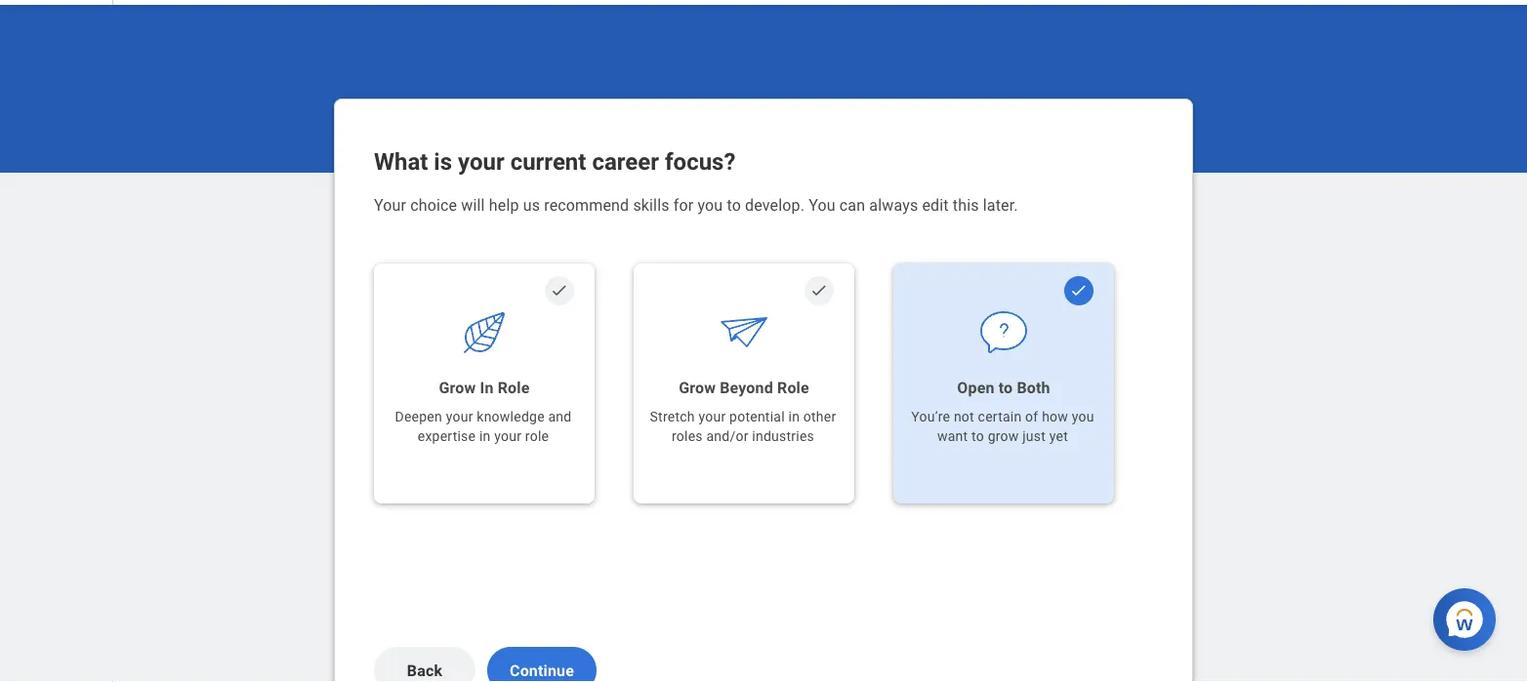 Task type: describe. For each thing, give the bounding box(es) containing it.
other
[[804, 409, 836, 425]]

can
[[840, 196, 866, 215]]

choice
[[410, 196, 457, 215]]

back button
[[374, 648, 476, 683]]

what is your current career focus?
[[374, 148, 736, 176]]

grow for grow in role
[[439, 379, 476, 397]]

continue
[[510, 662, 574, 681]]

0 horizontal spatial to
[[727, 196, 741, 215]]

focus?
[[665, 148, 736, 176]]

potential
[[730, 409, 785, 425]]

for
[[674, 196, 694, 215]]

not
[[954, 409, 975, 425]]

you're
[[911, 409, 950, 425]]

your
[[374, 196, 406, 215]]

grow for grow beyond role
[[679, 379, 716, 397]]

1 vertical spatial to
[[999, 379, 1013, 397]]

in inside stretch your potential in other roles and/or industries
[[789, 409, 800, 425]]

role for grow beyond role
[[777, 379, 809, 397]]

knowledge
[[477, 409, 545, 425]]

you inside "you're not certain of how you want to grow just yet"
[[1072, 409, 1095, 425]]

certain
[[978, 409, 1022, 425]]

deepen
[[395, 409, 442, 425]]

us
[[523, 196, 540, 215]]

your inside stretch your potential in other roles and/or industries
[[699, 409, 726, 425]]

edit
[[922, 196, 949, 215]]

will
[[461, 196, 485, 215]]

current
[[510, 148, 586, 176]]

deepen your knowledge and expertise in your role
[[395, 409, 572, 445]]

in
[[480, 379, 494, 397]]

always
[[870, 196, 918, 215]]

help
[[489, 196, 519, 215]]

industries
[[752, 429, 815, 445]]

later.
[[983, 196, 1018, 215]]

you
[[809, 196, 836, 215]]

and
[[548, 409, 572, 425]]

both
[[1017, 379, 1051, 397]]

grow in role
[[439, 379, 530, 397]]

back
[[407, 662, 443, 681]]

check image for grow beyond role
[[810, 282, 829, 301]]

your right is at the left of the page
[[458, 148, 505, 176]]

stretch your potential in other roles and/or industries
[[650, 409, 836, 445]]

career
[[592, 148, 659, 176]]

and/or
[[707, 429, 749, 445]]

your up expertise
[[446, 409, 473, 425]]

expertise
[[418, 429, 476, 445]]

to inside "you're not certain of how you want to grow just yet"
[[972, 429, 984, 445]]



Task type: vqa. For each thing, say whether or not it's contained in the screenshot.
first prompts image from the bottom of the 1st group
no



Task type: locate. For each thing, give the bounding box(es) containing it.
develop.
[[745, 196, 805, 215]]

continue button
[[487, 648, 597, 683]]

skills
[[633, 196, 670, 215]]

in inside deepen your knowledge and expertise in your role
[[479, 429, 491, 445]]

your choice will help us recommend skills for you to develop. you can always edit this later.
[[374, 196, 1018, 215]]

roles
[[672, 429, 703, 445]]

1 horizontal spatial grow
[[679, 379, 716, 397]]

2 grow from the left
[[679, 379, 716, 397]]

beyond
[[720, 379, 773, 397]]

0 vertical spatial you
[[698, 196, 723, 215]]

this
[[953, 196, 979, 215]]

your up 'and/or'
[[699, 409, 726, 425]]

to left both
[[999, 379, 1013, 397]]

you right for
[[698, 196, 723, 215]]

role for grow in role
[[498, 379, 530, 397]]

grow left in
[[439, 379, 476, 397]]

0 horizontal spatial grow
[[439, 379, 476, 397]]

2 role from the left
[[777, 379, 809, 397]]

role
[[525, 429, 549, 445]]

1 check image from the left
[[810, 282, 829, 301]]

role
[[498, 379, 530, 397], [777, 379, 809, 397]]

1 grow from the left
[[439, 379, 476, 397]]

1 horizontal spatial check image
[[1070, 282, 1088, 301]]

check image
[[550, 282, 569, 301]]

grow up the stretch on the left bottom of page
[[679, 379, 716, 397]]

open to both
[[957, 379, 1051, 397]]

in down knowledge
[[479, 429, 491, 445]]

grow beyond role
[[679, 379, 809, 397]]

1 vertical spatial you
[[1072, 409, 1095, 425]]

1 horizontal spatial to
[[972, 429, 984, 445]]

is
[[434, 148, 452, 176]]

1 role from the left
[[498, 379, 530, 397]]

of
[[1026, 409, 1039, 425]]

grow
[[439, 379, 476, 397], [679, 379, 716, 397]]

you right "how" in the right of the page
[[1072, 409, 1095, 425]]

to left develop. at the top
[[727, 196, 741, 215]]

your
[[458, 148, 505, 176], [446, 409, 473, 425], [699, 409, 726, 425], [494, 429, 522, 445]]

1 horizontal spatial role
[[777, 379, 809, 397]]

role right in
[[498, 379, 530, 397]]

0 vertical spatial in
[[789, 409, 800, 425]]

grow
[[988, 429, 1019, 445]]

0 vertical spatial to
[[727, 196, 741, 215]]

check image for open to both
[[1070, 282, 1088, 301]]

to
[[727, 196, 741, 215], [999, 379, 1013, 397], [972, 429, 984, 445]]

you're not certain of how you want to grow just yet
[[911, 409, 1095, 445]]

0 horizontal spatial you
[[698, 196, 723, 215]]

check image
[[810, 282, 829, 301], [1070, 282, 1088, 301]]

what
[[374, 148, 428, 176]]

2 horizontal spatial to
[[999, 379, 1013, 397]]

open
[[957, 379, 995, 397]]

just
[[1023, 429, 1046, 445]]

2 check image from the left
[[1070, 282, 1088, 301]]

0 horizontal spatial in
[[479, 429, 491, 445]]

yet
[[1050, 429, 1069, 445]]

1 horizontal spatial you
[[1072, 409, 1095, 425]]

in up industries
[[789, 409, 800, 425]]

0 horizontal spatial role
[[498, 379, 530, 397]]

how
[[1042, 409, 1069, 425]]

0 horizontal spatial check image
[[810, 282, 829, 301]]

to down "not"
[[972, 429, 984, 445]]

2 vertical spatial to
[[972, 429, 984, 445]]

1 vertical spatial in
[[479, 429, 491, 445]]

want
[[938, 429, 968, 445]]

1 horizontal spatial in
[[789, 409, 800, 425]]

stretch
[[650, 409, 695, 425]]

you
[[698, 196, 723, 215], [1072, 409, 1095, 425]]

in
[[789, 409, 800, 425], [479, 429, 491, 445]]

role up other
[[777, 379, 809, 397]]

recommend
[[544, 196, 629, 215]]

your down knowledge
[[494, 429, 522, 445]]



